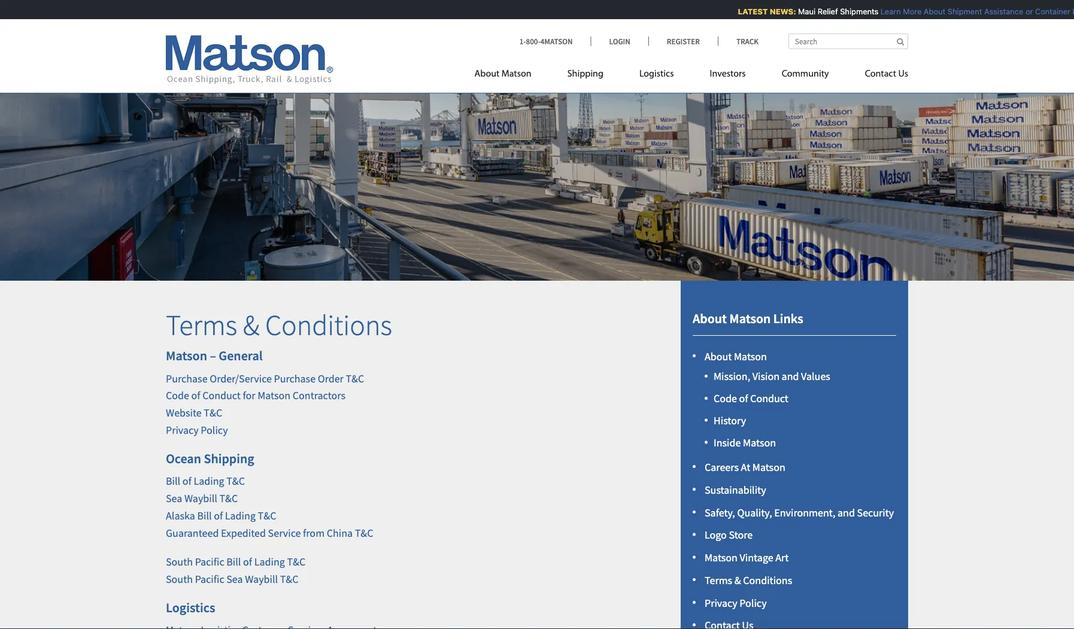Task type: describe. For each thing, give the bounding box(es) containing it.
about matson inside top menu "navigation"
[[475, 69, 532, 79]]

community link
[[764, 63, 847, 88]]

history
[[714, 414, 746, 427]]

about matson links section
[[666, 281, 924, 629]]

order
[[318, 372, 344, 385]]

purchase order/service purchase order t&c link
[[166, 372, 364, 385]]

code of conduct link
[[714, 392, 789, 405]]

terms & conditions inside about matson links section
[[705, 574, 793, 587]]

purchase order/service purchase order t&c code of conduct for matson contractors website t&c privacy policy
[[166, 372, 364, 437]]

0 horizontal spatial about matson link
[[475, 63, 550, 88]]

links
[[774, 310, 804, 327]]

safety,
[[705, 506, 735, 519]]

privacy policy
[[705, 597, 767, 610]]

of up sea waybill t&c link
[[183, 475, 192, 488]]

code of conduct
[[714, 392, 789, 405]]

track
[[737, 36, 759, 46]]

sustainability link
[[705, 483, 766, 497]]

investors link
[[692, 63, 764, 88]]

south pacific sea waybill t&c link
[[166, 573, 299, 586]]

policy inside about matson links section
[[740, 597, 767, 610]]

logo
[[705, 529, 727, 542]]

conduct inside about matson links section
[[751, 392, 789, 405]]

of inside the "south pacific bill of lading t&c south pacific sea waybill t&c"
[[243, 556, 252, 569]]

2 south from the top
[[166, 573, 193, 586]]

order/service
[[210, 372, 272, 385]]

learn more about shipment assistance or container lo link
[[876, 7, 1075, 16]]

more
[[898, 7, 917, 16]]

latest news: maui relief shipments learn more about shipment assistance or container lo
[[733, 7, 1075, 16]]

Search search field
[[789, 34, 909, 49]]

privacy inside purchase order/service purchase order t&c code of conduct for matson contractors website t&c privacy policy
[[166, 424, 199, 437]]

1 vertical spatial shipping
[[204, 450, 254, 467]]

inside
[[714, 436, 741, 449]]

blue matson logo with ocean, shipping, truck, rail and logistics written beneath it. image
[[166, 35, 334, 84]]

1 purchase from the left
[[166, 372, 208, 385]]

matson vintage art link
[[705, 551, 789, 565]]

conditions inside about matson links section
[[743, 574, 793, 587]]

inside matson link
[[714, 436, 776, 449]]

south pacific bill of lading t&c link
[[166, 556, 306, 569]]

values
[[801, 370, 831, 383]]

assistance
[[980, 7, 1019, 16]]

alaska bill of lading t&c link
[[166, 509, 279, 523]]

matson right at
[[753, 461, 786, 474]]

code of conduct for matson contractors link
[[166, 389, 346, 403]]

matson inside top menu "navigation"
[[502, 69, 532, 79]]

contact us link
[[847, 63, 909, 88]]

mission, vision and values
[[714, 370, 831, 383]]

1 vertical spatial lading
[[225, 509, 256, 523]]

shipping inside top menu "navigation"
[[568, 69, 604, 79]]

matson left the links
[[730, 310, 771, 327]]

about matson inside section
[[705, 350, 767, 363]]

bill of lading t&c sea waybill t&c alaska bill of lading t&c guaranteed expedited service from china t&c
[[166, 475, 373, 540]]

privacy inside about matson links section
[[705, 597, 738, 610]]

us
[[899, 69, 909, 79]]

general
[[219, 348, 263, 364]]

investors
[[710, 69, 746, 79]]

about inside top menu "navigation"
[[475, 69, 500, 79]]

website t&c link
[[166, 406, 222, 420]]

inside matson
[[714, 436, 776, 449]]

of inside about matson links section
[[739, 392, 748, 405]]

1 vertical spatial privacy policy link
[[705, 597, 767, 610]]

at
[[741, 461, 751, 474]]

ocean
[[166, 450, 201, 467]]

matson up vision
[[734, 350, 767, 363]]

careers at matson link
[[705, 461, 786, 474]]

sea waybill t&c link
[[166, 492, 238, 505]]

0 vertical spatial privacy policy link
[[166, 424, 228, 437]]

for
[[243, 389, 256, 403]]

0 vertical spatial &
[[243, 307, 260, 343]]

latest
[[733, 7, 763, 16]]

1-800-4matson
[[520, 36, 573, 46]]

website
[[166, 406, 202, 420]]

ocean shipping
[[166, 450, 254, 467]]

guaranteed expedited service from china t&c link
[[166, 526, 373, 540]]

0 horizontal spatial conditions
[[265, 307, 392, 343]]

shipments
[[835, 7, 874, 16]]

shipping link
[[550, 63, 622, 88]]

0 horizontal spatial bill
[[166, 475, 180, 488]]

south pacific bill of lading t&c south pacific sea waybill t&c
[[166, 556, 306, 586]]

waybill inside 'bill of lading t&c sea waybill t&c alaska bill of lading t&c guaranteed expedited service from china t&c'
[[184, 492, 217, 505]]

logo store
[[705, 529, 753, 542]]

bill of lading t&c link
[[166, 475, 245, 488]]

or
[[1021, 7, 1028, 16]]

relief
[[813, 7, 833, 16]]

4matson
[[541, 36, 573, 46]]

matson – general
[[166, 348, 263, 364]]

vintage
[[740, 551, 774, 565]]

of inside purchase order/service purchase order t&c code of conduct for matson contractors website t&c privacy policy
[[191, 389, 200, 403]]

1-800-4matson link
[[520, 36, 591, 46]]

mission,
[[714, 370, 751, 383]]

800-
[[526, 36, 541, 46]]

environment,
[[775, 506, 836, 519]]

vision
[[753, 370, 780, 383]]

terms inside about matson links section
[[705, 574, 733, 587]]

waybill inside the "south pacific bill of lading t&c south pacific sea waybill t&c"
[[245, 573, 278, 586]]



Task type: vqa. For each thing, say whether or not it's contained in the screenshot.
Lo
yes



Task type: locate. For each thing, give the bounding box(es) containing it.
of up south pacific sea waybill t&c 'link'
[[243, 556, 252, 569]]

2 pacific from the top
[[195, 573, 224, 586]]

logistics
[[640, 69, 674, 79], [166, 600, 215, 616]]

and right vision
[[782, 370, 799, 383]]

sea up alaska
[[166, 492, 182, 505]]

0 horizontal spatial about matson
[[475, 69, 532, 79]]

matson left –
[[166, 348, 207, 364]]

1 horizontal spatial privacy
[[705, 597, 738, 610]]

0 horizontal spatial privacy policy link
[[166, 424, 228, 437]]

1 vertical spatial waybill
[[245, 573, 278, 586]]

track link
[[718, 36, 759, 46]]

about matson link up mission,
[[705, 350, 767, 363]]

matson
[[502, 69, 532, 79], [730, 310, 771, 327], [166, 348, 207, 364], [734, 350, 767, 363], [258, 389, 291, 403], [743, 436, 776, 449], [753, 461, 786, 474], [705, 551, 738, 565]]

matson inside purchase order/service purchase order t&c code of conduct for matson contractors website t&c privacy policy
[[258, 389, 291, 403]]

bill up south pacific sea waybill t&c 'link'
[[227, 556, 241, 569]]

1 horizontal spatial bill
[[197, 509, 212, 523]]

policy inside purchase order/service purchase order t&c code of conduct for matson contractors website t&c privacy policy
[[201, 424, 228, 437]]

conditions up order
[[265, 307, 392, 343]]

learn
[[876, 7, 896, 16]]

about matson down 1-
[[475, 69, 532, 79]]

0 vertical spatial shipping
[[568, 69, 604, 79]]

policy down website t&c link
[[201, 424, 228, 437]]

lading up sea waybill t&c link
[[194, 475, 224, 488]]

1 horizontal spatial about matson
[[705, 350, 767, 363]]

sea
[[166, 492, 182, 505], [227, 573, 243, 586]]

terms & conditions down matson vintage art link on the right bottom of the page
[[705, 574, 793, 587]]

contact us
[[865, 69, 909, 79]]

matson down 1-
[[502, 69, 532, 79]]

2 horizontal spatial bill
[[227, 556, 241, 569]]

2 purchase from the left
[[274, 372, 316, 385]]

matson down purchase order/service purchase order t&c link
[[258, 389, 291, 403]]

1 horizontal spatial terms & conditions
[[705, 574, 793, 587]]

of
[[191, 389, 200, 403], [739, 392, 748, 405], [183, 475, 192, 488], [214, 509, 223, 523], [243, 556, 252, 569]]

1 horizontal spatial conduct
[[751, 392, 789, 405]]

1 horizontal spatial terms
[[705, 574, 733, 587]]

pacific down south pacific bill of lading t&c link
[[195, 573, 224, 586]]

0 horizontal spatial waybill
[[184, 492, 217, 505]]

sea inside 'bill of lading t&c sea waybill t&c alaska bill of lading t&c guaranteed expedited service from china t&c'
[[166, 492, 182, 505]]

news:
[[765, 7, 791, 16]]

0 vertical spatial and
[[782, 370, 799, 383]]

shipping up bill of lading t&c link at the bottom of page
[[204, 450, 254, 467]]

0 horizontal spatial code
[[166, 389, 189, 403]]

about
[[919, 7, 941, 16], [475, 69, 500, 79], [693, 310, 727, 327], [705, 350, 732, 363]]

1 vertical spatial policy
[[740, 597, 767, 610]]

0 vertical spatial privacy
[[166, 424, 199, 437]]

0 horizontal spatial purchase
[[166, 372, 208, 385]]

lading inside the "south pacific bill of lading t&c south pacific sea waybill t&c"
[[254, 556, 285, 569]]

0 horizontal spatial conduct
[[203, 389, 241, 403]]

& up the privacy policy
[[735, 574, 741, 587]]

1 vertical spatial &
[[735, 574, 741, 587]]

conduct down mission, vision and values
[[751, 392, 789, 405]]

logistics down register 'link'
[[640, 69, 674, 79]]

policy down terms & conditions link
[[740, 597, 767, 610]]

1 horizontal spatial policy
[[740, 597, 767, 610]]

code up history
[[714, 392, 737, 405]]

1 horizontal spatial shipping
[[568, 69, 604, 79]]

0 vertical spatial about matson
[[475, 69, 532, 79]]

0 vertical spatial pacific
[[195, 556, 224, 569]]

0 horizontal spatial and
[[782, 370, 799, 383]]

about matson up mission,
[[705, 350, 767, 363]]

register link
[[649, 36, 718, 46]]

matson down 'logo'
[[705, 551, 738, 565]]

2 vertical spatial bill
[[227, 556, 241, 569]]

1 vertical spatial bill
[[197, 509, 212, 523]]

0 vertical spatial terms & conditions
[[166, 307, 392, 343]]

logistics inside 'link'
[[640, 69, 674, 79]]

0 vertical spatial sea
[[166, 492, 182, 505]]

1 horizontal spatial waybill
[[245, 573, 278, 586]]

of down sea waybill t&c link
[[214, 509, 223, 523]]

1 horizontal spatial conditions
[[743, 574, 793, 587]]

1 horizontal spatial logistics
[[640, 69, 674, 79]]

alaska
[[166, 509, 195, 523]]

china
[[327, 526, 353, 540]]

lading
[[194, 475, 224, 488], [225, 509, 256, 523], [254, 556, 285, 569]]

1 vertical spatial about matson link
[[705, 350, 767, 363]]

0 horizontal spatial privacy
[[166, 424, 199, 437]]

pacific
[[195, 556, 224, 569], [195, 573, 224, 586]]

logistics down south pacific sea waybill t&c 'link'
[[166, 600, 215, 616]]

privacy
[[166, 424, 199, 437], [705, 597, 738, 610]]

privacy policy link
[[166, 424, 228, 437], [705, 597, 767, 610]]

about matson links
[[693, 310, 804, 327]]

store
[[729, 529, 753, 542]]

about matson link
[[475, 63, 550, 88], [705, 350, 767, 363]]

privacy policy link down terms & conditions link
[[705, 597, 767, 610]]

service
[[268, 526, 301, 540]]

register
[[667, 36, 700, 46]]

code up website
[[166, 389, 189, 403]]

0 vertical spatial lading
[[194, 475, 224, 488]]

about matson link down 1-
[[475, 63, 550, 88]]

waybill down south pacific bill of lading t&c link
[[245, 573, 278, 586]]

pacific up south pacific sea waybill t&c 'link'
[[195, 556, 224, 569]]

1 pacific from the top
[[195, 556, 224, 569]]

contractors
[[293, 389, 346, 403]]

maui
[[793, 7, 811, 16]]

safety, quality, environment, and security link
[[705, 506, 894, 519]]

1 vertical spatial and
[[838, 506, 855, 519]]

conditions down vintage
[[743, 574, 793, 587]]

waybill down bill of lading t&c link at the bottom of page
[[184, 492, 217, 505]]

login link
[[591, 36, 649, 46]]

of up website t&c link
[[191, 389, 200, 403]]

community
[[782, 69, 829, 79]]

1 horizontal spatial privacy policy link
[[705, 597, 767, 610]]

lading down guaranteed expedited service from china t&c link
[[254, 556, 285, 569]]

1 vertical spatial pacific
[[195, 573, 224, 586]]

1 vertical spatial privacy
[[705, 597, 738, 610]]

security
[[857, 506, 894, 519]]

1 horizontal spatial &
[[735, 574, 741, 587]]

history link
[[714, 414, 746, 427]]

login
[[609, 36, 631, 46]]

1 horizontal spatial code
[[714, 392, 737, 405]]

& inside about matson links section
[[735, 574, 741, 587]]

lo
[[1068, 7, 1075, 16]]

0 horizontal spatial &
[[243, 307, 260, 343]]

matson vintage art
[[705, 551, 789, 565]]

container
[[1031, 7, 1066, 16]]

0 vertical spatial about matson link
[[475, 63, 550, 88]]

0 vertical spatial conditions
[[265, 307, 392, 343]]

privacy down terms & conditions link
[[705, 597, 738, 610]]

1 vertical spatial about matson
[[705, 350, 767, 363]]

careers
[[705, 461, 739, 474]]

matson up at
[[743, 436, 776, 449]]

terms
[[166, 307, 237, 343], [705, 574, 733, 587]]

and left security
[[838, 506, 855, 519]]

waybill
[[184, 492, 217, 505], [245, 573, 278, 586]]

1 vertical spatial south
[[166, 573, 193, 586]]

1 vertical spatial logistics
[[166, 600, 215, 616]]

quality,
[[738, 506, 772, 519]]

terms & conditions link
[[705, 574, 793, 587]]

terms & conditions up general
[[166, 307, 392, 343]]

2 vertical spatial lading
[[254, 556, 285, 569]]

terms up the privacy policy
[[705, 574, 733, 587]]

sea down south pacific bill of lading t&c link
[[227, 573, 243, 586]]

1 horizontal spatial and
[[838, 506, 855, 519]]

0 horizontal spatial terms & conditions
[[166, 307, 392, 343]]

& up general
[[243, 307, 260, 343]]

0 vertical spatial bill
[[166, 475, 180, 488]]

art
[[776, 551, 789, 565]]

sea inside the "south pacific bill of lading t&c south pacific sea waybill t&c"
[[227, 573, 243, 586]]

terms & conditions
[[166, 307, 392, 343], [705, 574, 793, 587]]

conduct down order/service
[[203, 389, 241, 403]]

purchase up website
[[166, 372, 208, 385]]

cranes load and offload matson containers from the containership at the terminal. image
[[0, 74, 1075, 281]]

mission, vision and values link
[[714, 370, 831, 383]]

1-
[[520, 36, 526, 46]]

–
[[210, 348, 216, 364]]

guaranteed
[[166, 526, 219, 540]]

from
[[303, 526, 325, 540]]

shipping down 4matson
[[568, 69, 604, 79]]

0 horizontal spatial terms
[[166, 307, 237, 343]]

lading up expedited
[[225, 509, 256, 523]]

None search field
[[789, 34, 909, 49]]

terms up –
[[166, 307, 237, 343]]

sustainability
[[705, 483, 766, 497]]

0 vertical spatial waybill
[[184, 492, 217, 505]]

1 vertical spatial conditions
[[743, 574, 793, 587]]

careers at matson
[[705, 461, 786, 474]]

0 vertical spatial terms
[[166, 307, 237, 343]]

1 horizontal spatial purchase
[[274, 372, 316, 385]]

conditions
[[265, 307, 392, 343], [743, 574, 793, 587]]

privacy down website
[[166, 424, 199, 437]]

1 horizontal spatial sea
[[227, 573, 243, 586]]

south
[[166, 556, 193, 569], [166, 573, 193, 586]]

conduct
[[203, 389, 241, 403], [751, 392, 789, 405]]

1 south from the top
[[166, 556, 193, 569]]

safety, quality, environment, and security
[[705, 506, 894, 519]]

bill inside the "south pacific bill of lading t&c south pacific sea waybill t&c"
[[227, 556, 241, 569]]

shipping
[[568, 69, 604, 79], [204, 450, 254, 467]]

conduct inside purchase order/service purchase order t&c code of conduct for matson contractors website t&c privacy policy
[[203, 389, 241, 403]]

0 vertical spatial south
[[166, 556, 193, 569]]

code inside about matson links section
[[714, 392, 737, 405]]

code inside purchase order/service purchase order t&c code of conduct for matson contractors website t&c privacy policy
[[166, 389, 189, 403]]

1 horizontal spatial about matson link
[[705, 350, 767, 363]]

purchase up contractors
[[274, 372, 316, 385]]

0 horizontal spatial sea
[[166, 492, 182, 505]]

1 vertical spatial terms & conditions
[[705, 574, 793, 587]]

1 vertical spatial terms
[[705, 574, 733, 587]]

about matson
[[475, 69, 532, 79], [705, 350, 767, 363]]

0 vertical spatial logistics
[[640, 69, 674, 79]]

top menu navigation
[[475, 63, 909, 88]]

shipment
[[943, 7, 977, 16]]

1 vertical spatial sea
[[227, 573, 243, 586]]

&
[[243, 307, 260, 343], [735, 574, 741, 587]]

logo store link
[[705, 529, 753, 542]]

privacy policy link down website t&c link
[[166, 424, 228, 437]]

expedited
[[221, 526, 266, 540]]

0 horizontal spatial policy
[[201, 424, 228, 437]]

logistics link
[[622, 63, 692, 88]]

search image
[[897, 37, 904, 45]]

0 vertical spatial policy
[[201, 424, 228, 437]]

bill down ocean
[[166, 475, 180, 488]]

contact
[[865, 69, 897, 79]]

bill down sea waybill t&c link
[[197, 509, 212, 523]]

of down mission,
[[739, 392, 748, 405]]

0 horizontal spatial logistics
[[166, 600, 215, 616]]

0 horizontal spatial shipping
[[204, 450, 254, 467]]



